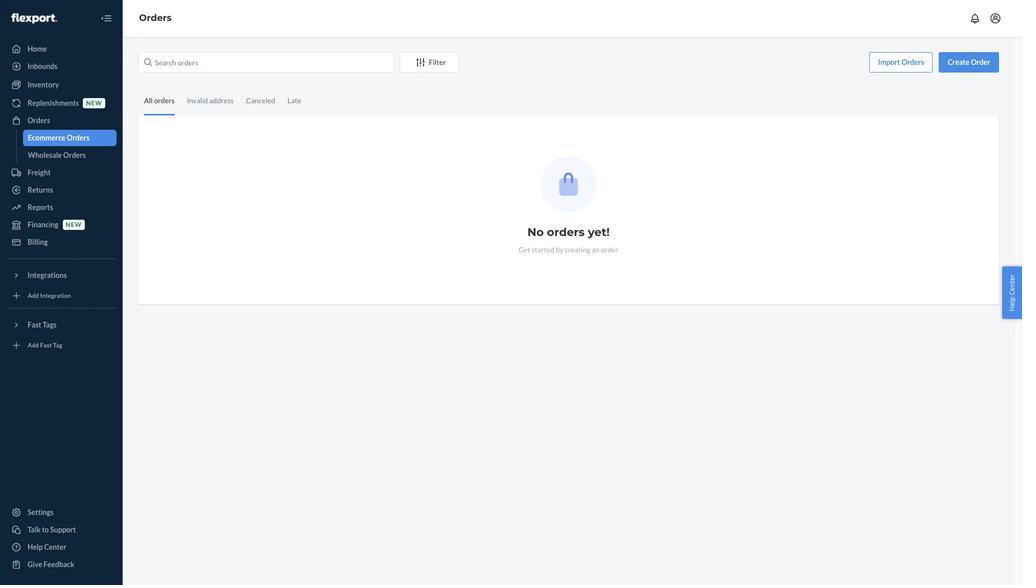 Task type: vqa. For each thing, say whether or not it's contained in the screenshot.
Empty list image
yes



Task type: describe. For each thing, give the bounding box(es) containing it.
reports link
[[6, 199, 117, 216]]

wholesale orders link
[[23, 147, 117, 164]]

by
[[556, 245, 564, 254]]

fast tags button
[[6, 317, 117, 333]]

add integration link
[[6, 288, 117, 304]]

empty list image
[[541, 156, 597, 212]]

all
[[144, 96, 153, 105]]

get started by creating an order
[[519, 245, 619, 254]]

help center button
[[1003, 266, 1022, 319]]

started
[[532, 245, 555, 254]]

import orders
[[878, 58, 924, 66]]

yet!
[[588, 225, 610, 239]]

late
[[288, 96, 301, 105]]

invalid
[[187, 96, 208, 105]]

fast inside dropdown button
[[28, 321, 41, 329]]

help inside help center link
[[28, 543, 43, 552]]

add for add fast tag
[[28, 342, 39, 349]]

billing
[[28, 238, 48, 246]]

help center inside help center link
[[28, 543, 66, 552]]

no orders yet!
[[527, 225, 610, 239]]

help center link
[[6, 539, 117, 556]]

create order
[[948, 58, 991, 66]]

give feedback button
[[6, 557, 117, 573]]

wholesale orders
[[28, 151, 86, 159]]

feedback
[[44, 560, 74, 569]]

search image
[[144, 58, 152, 66]]

support
[[50, 525, 76, 534]]

talk to support
[[28, 525, 76, 534]]

orders for wholesale orders
[[63, 151, 86, 159]]

add fast tag link
[[6, 337, 117, 354]]

new for replenishments
[[86, 99, 102, 107]]

ecommerce orders link
[[23, 130, 117, 146]]

orders up search icon
[[139, 12, 172, 24]]

import orders button
[[870, 52, 933, 73]]

give
[[28, 560, 42, 569]]

center inside button
[[1008, 274, 1017, 295]]

replenishments
[[28, 99, 79, 107]]

reports
[[28, 203, 53, 212]]

open account menu image
[[990, 12, 1002, 25]]

freight
[[28, 168, 51, 177]]

orders for import orders
[[902, 58, 924, 66]]

settings link
[[6, 505, 117, 521]]

filter
[[429, 58, 446, 66]]

integrations button
[[6, 267, 117, 284]]

integration
[[40, 292, 71, 300]]

1 vertical spatial fast
[[40, 342, 52, 349]]



Task type: locate. For each thing, give the bounding box(es) containing it.
1 vertical spatial center
[[44, 543, 66, 552]]

1 vertical spatial add
[[28, 342, 39, 349]]

orders
[[139, 12, 172, 24], [902, 58, 924, 66], [28, 116, 50, 125], [67, 133, 89, 142], [63, 151, 86, 159]]

Search orders text field
[[138, 52, 394, 73]]

new down reports link
[[66, 221, 82, 229]]

orders right import at top right
[[902, 58, 924, 66]]

help
[[1008, 297, 1017, 311], [28, 543, 43, 552]]

1 horizontal spatial orders link
[[139, 12, 172, 24]]

inbounds link
[[6, 58, 117, 75]]

1 horizontal spatial help center
[[1008, 274, 1017, 311]]

0 horizontal spatial help center
[[28, 543, 66, 552]]

1 horizontal spatial new
[[86, 99, 102, 107]]

fast
[[28, 321, 41, 329], [40, 342, 52, 349]]

fast left tag on the left of page
[[40, 342, 52, 349]]

new
[[86, 99, 102, 107], [66, 221, 82, 229]]

add
[[28, 292, 39, 300], [28, 342, 39, 349]]

help center inside the help center button
[[1008, 274, 1017, 311]]

0 horizontal spatial new
[[66, 221, 82, 229]]

orders link up ecommerce orders
[[6, 112, 117, 129]]

returns link
[[6, 182, 117, 198]]

0 vertical spatial center
[[1008, 274, 1017, 295]]

orders up get started by creating an order
[[547, 225, 585, 239]]

tag
[[53, 342, 62, 349]]

integrations
[[28, 271, 67, 280]]

home link
[[6, 41, 117, 57]]

add fast tag
[[28, 342, 62, 349]]

financing
[[28, 220, 59, 229]]

0 vertical spatial add
[[28, 292, 39, 300]]

1 horizontal spatial orders
[[547, 225, 585, 239]]

wholesale
[[28, 151, 62, 159]]

0 horizontal spatial orders
[[154, 96, 175, 105]]

create order link
[[939, 52, 999, 73]]

all orders
[[144, 96, 175, 105]]

creating
[[565, 245, 591, 254]]

billing link
[[6, 234, 117, 250]]

new down inventory link
[[86, 99, 102, 107]]

order
[[971, 58, 991, 66]]

fast tags
[[28, 321, 57, 329]]

close navigation image
[[100, 12, 112, 25]]

give feedback
[[28, 560, 74, 569]]

no
[[527, 225, 544, 239]]

orders right the all
[[154, 96, 175, 105]]

talk to support button
[[6, 522, 117, 538]]

2 add from the top
[[28, 342, 39, 349]]

import
[[878, 58, 900, 66]]

0 horizontal spatial help
[[28, 543, 43, 552]]

orders down ecommerce orders link
[[63, 151, 86, 159]]

home
[[28, 44, 47, 53]]

1 add from the top
[[28, 292, 39, 300]]

new for financing
[[66, 221, 82, 229]]

an
[[592, 245, 600, 254]]

ecommerce
[[28, 133, 65, 142]]

fast left tags
[[28, 321, 41, 329]]

inbounds
[[28, 62, 57, 71]]

inventory link
[[6, 77, 117, 93]]

0 vertical spatial help center
[[1008, 274, 1017, 311]]

tags
[[43, 321, 57, 329]]

orders for all
[[154, 96, 175, 105]]

filter button
[[400, 52, 459, 73]]

orders
[[154, 96, 175, 105], [547, 225, 585, 239]]

orders link
[[139, 12, 172, 24], [6, 112, 117, 129]]

0 vertical spatial fast
[[28, 321, 41, 329]]

order
[[601, 245, 619, 254]]

invalid address
[[187, 96, 234, 105]]

1 horizontal spatial help
[[1008, 297, 1017, 311]]

0 vertical spatial help
[[1008, 297, 1017, 311]]

orders link up search icon
[[139, 12, 172, 24]]

add left integration
[[28, 292, 39, 300]]

0 horizontal spatial orders link
[[6, 112, 117, 129]]

returns
[[28, 186, 53, 194]]

orders inside button
[[902, 58, 924, 66]]

help inside the help center button
[[1008, 297, 1017, 311]]

1 vertical spatial orders link
[[6, 112, 117, 129]]

ecommerce orders
[[28, 133, 89, 142]]

create
[[948, 58, 970, 66]]

1 vertical spatial new
[[66, 221, 82, 229]]

flexport logo image
[[11, 13, 57, 23]]

1 horizontal spatial center
[[1008, 274, 1017, 295]]

inventory
[[28, 80, 59, 89]]

canceled
[[246, 96, 275, 105]]

center
[[1008, 274, 1017, 295], [44, 543, 66, 552]]

1 vertical spatial help center
[[28, 543, 66, 552]]

talk
[[28, 525, 41, 534]]

0 horizontal spatial center
[[44, 543, 66, 552]]

settings
[[28, 508, 54, 517]]

add down fast tags
[[28, 342, 39, 349]]

1 vertical spatial help
[[28, 543, 43, 552]]

orders for no
[[547, 225, 585, 239]]

0 vertical spatial orders
[[154, 96, 175, 105]]

address
[[209, 96, 234, 105]]

help center
[[1008, 274, 1017, 311], [28, 543, 66, 552]]

1 vertical spatial orders
[[547, 225, 585, 239]]

orders up ecommerce
[[28, 116, 50, 125]]

add for add integration
[[28, 292, 39, 300]]

0 vertical spatial new
[[86, 99, 102, 107]]

to
[[42, 525, 49, 534]]

freight link
[[6, 165, 117, 181]]

add integration
[[28, 292, 71, 300]]

get
[[519, 245, 531, 254]]

0 vertical spatial orders link
[[139, 12, 172, 24]]

orders for ecommerce orders
[[67, 133, 89, 142]]

open notifications image
[[969, 12, 981, 25]]

orders up wholesale orders link
[[67, 133, 89, 142]]



